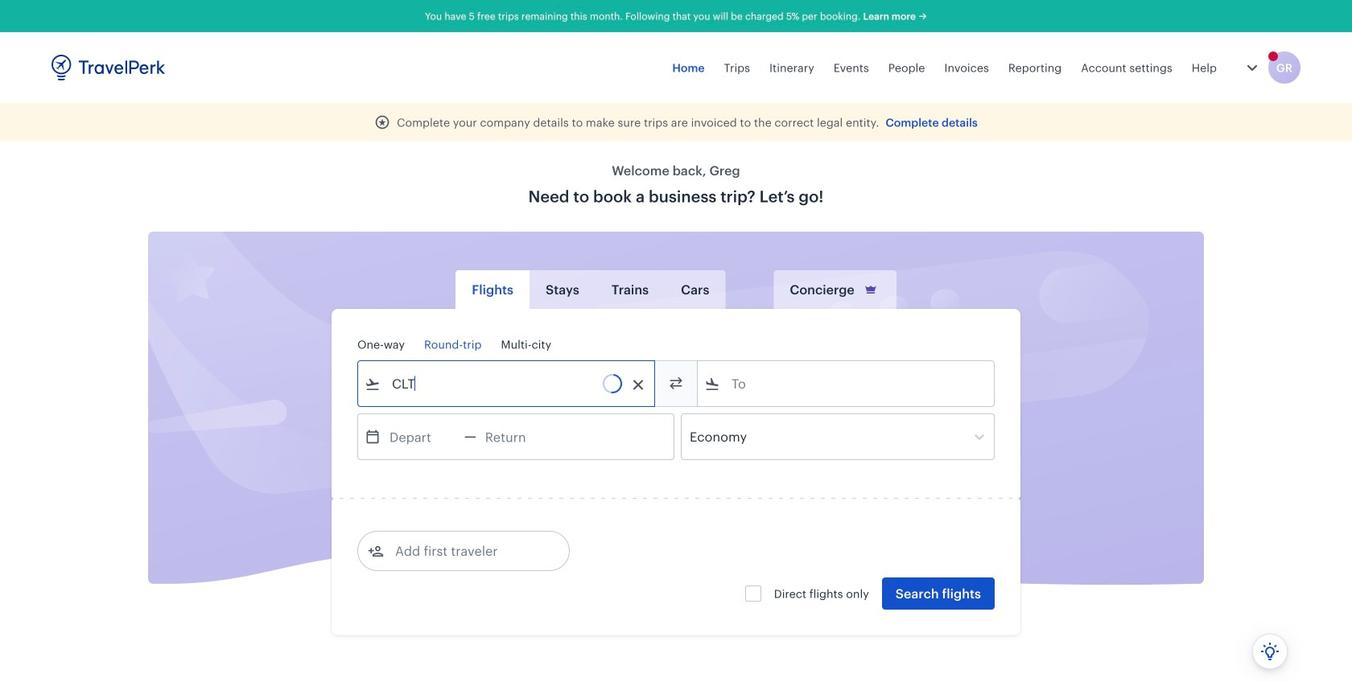 Task type: locate. For each thing, give the bounding box(es) containing it.
Depart text field
[[381, 414, 464, 460]]

To search field
[[720, 371, 973, 397]]

Add first traveler search field
[[384, 538, 551, 564]]



Task type: describe. For each thing, give the bounding box(es) containing it.
Return text field
[[476, 414, 560, 460]]

From search field
[[381, 371, 633, 397]]



